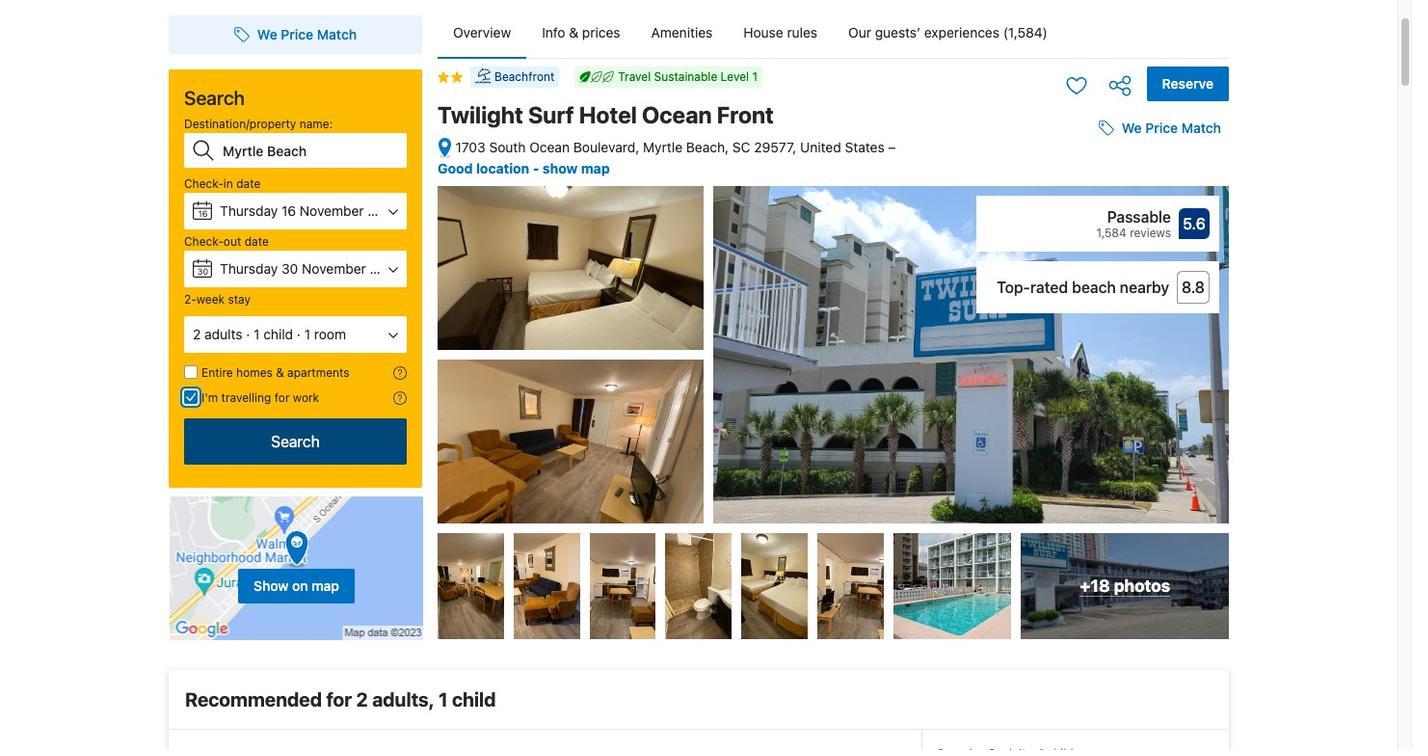 Task type: vqa. For each thing, say whether or not it's contained in the screenshot.
cost related to premium
no



Task type: describe. For each thing, give the bounding box(es) containing it.
0 vertical spatial ocean
[[642, 101, 712, 128]]

+18 photos
[[1080, 576, 1171, 596]]

passable 1,584 reviews
[[1097, 208, 1171, 240]]

0 horizontal spatial 30
[[197, 266, 209, 277]]

united
[[800, 139, 841, 155]]

reviews
[[1130, 226, 1171, 240]]

2-week stay
[[184, 292, 251, 307]]

rated
[[1031, 279, 1068, 296]]

1,584
[[1097, 226, 1127, 240]]

good location - show map button
[[438, 160, 610, 176]]

twilight surf hotel ocean front
[[438, 101, 774, 128]]

5.6
[[1183, 215, 1206, 232]]

amenities link
[[636, 8, 728, 58]]

0 vertical spatial &
[[569, 24, 579, 40]]

1 left room
[[304, 326, 311, 342]]

homes
[[236, 365, 273, 380]]

1 horizontal spatial 16
[[282, 202, 296, 219]]

if you select this option, we'll show you popular business travel features like breakfast, wifi and free parking. image
[[393, 391, 407, 405]]

destination/property
[[184, 117, 296, 131]]

2 · from the left
[[297, 326, 301, 342]]

we price match button inside search section
[[226, 17, 365, 52]]

for inside search section
[[275, 390, 290, 405]]

1 horizontal spatial 30
[[282, 260, 298, 277]]

recommended
[[185, 689, 322, 711]]

beach
[[1072, 279, 1116, 296]]

date for check-in date
[[236, 176, 261, 191]]

1703 south ocean boulevard, myrtle beach, sc 29577, united states – good location - show map
[[438, 139, 896, 176]]

1 horizontal spatial for
[[326, 689, 352, 711]]

beach,
[[686, 139, 729, 155]]

map inside 1703 south ocean boulevard, myrtle beach, sc 29577, united states – good location - show map
[[581, 160, 610, 176]]

search section
[[161, 0, 430, 641]]

price inside search section
[[281, 26, 314, 42]]

myrtle
[[643, 139, 683, 155]]

adults
[[204, 326, 242, 342]]

8.8 element
[[1177, 271, 1210, 304]]

room
[[314, 326, 346, 342]]

search button
[[184, 418, 407, 465]]

our guests' experiences (1,584)
[[849, 24, 1048, 40]]

top-rated beach nearby element
[[986, 276, 1170, 299]]

surf
[[528, 101, 574, 128]]

0 horizontal spatial search
[[184, 87, 245, 109]]

entire
[[202, 365, 233, 380]]

good
[[438, 160, 473, 176]]

we price match inside search section
[[257, 26, 357, 42]]

overview link
[[438, 8, 527, 58]]

adults,
[[372, 689, 434, 711]]

guests'
[[875, 24, 921, 40]]

1 horizontal spatial child
[[452, 689, 496, 711]]

1 horizontal spatial price
[[1146, 120, 1178, 136]]

boulevard,
[[573, 139, 639, 155]]

entire homes & apartments
[[202, 365, 350, 380]]

front
[[717, 101, 774, 128]]

we'll show you stays where you can have the entire place to yourself image
[[393, 366, 407, 380]]

check- for out
[[184, 234, 224, 249]]

2-
[[184, 292, 196, 307]]

on
[[292, 577, 308, 594]]

thursday for thursday 16 november 2023
[[220, 202, 278, 219]]

(1,584)
[[1003, 24, 1048, 40]]

2 adults · 1 child · 1 room button
[[184, 316, 407, 353]]

sustainable
[[654, 69, 718, 84]]

click to open map view image
[[438, 137, 452, 159]]

location
[[476, 160, 530, 176]]

rules
[[787, 24, 818, 40]]

name:
[[300, 117, 333, 131]]

destination/property name:
[[184, 117, 333, 131]]

in
[[224, 176, 233, 191]]

1 vertical spatial we
[[1122, 120, 1142, 136]]

overview
[[453, 24, 511, 40]]

reserve
[[1162, 75, 1214, 92]]

2 inside button
[[193, 326, 201, 342]]

travel
[[618, 69, 651, 84]]

+18 photos link
[[1021, 533, 1229, 639]]

beachfront
[[495, 70, 555, 84]]

1 vertical spatial we price match button
[[1091, 111, 1229, 146]]

scored 5.6 element
[[1179, 208, 1210, 239]]

sc
[[733, 139, 751, 155]]



Task type: locate. For each thing, give the bounding box(es) containing it.
2 thursday from the top
[[220, 260, 278, 277]]

thursday
[[220, 202, 278, 219], [220, 260, 278, 277]]

1 vertical spatial ocean
[[530, 139, 570, 155]]

1 horizontal spatial we
[[1122, 120, 1142, 136]]

0 horizontal spatial for
[[275, 390, 290, 405]]

nearby
[[1120, 279, 1170, 296]]

0 vertical spatial map
[[581, 160, 610, 176]]

0 vertical spatial november
[[300, 202, 364, 219]]

thursday 16 november 2023
[[220, 202, 400, 219]]

& right homes on the left
[[276, 365, 284, 380]]

0 vertical spatial price
[[281, 26, 314, 42]]

price
[[281, 26, 314, 42], [1146, 120, 1178, 136]]

30 down thursday 16 november 2023
[[282, 260, 298, 277]]

our
[[849, 24, 872, 40]]

0 vertical spatial we price match button
[[226, 17, 365, 52]]

1 thursday from the top
[[220, 202, 278, 219]]

2023 down thursday 16 november 2023
[[370, 260, 402, 277]]

november up thursday 30 november 2023
[[300, 202, 364, 219]]

level
[[721, 69, 749, 84]]

2023 for thursday 30 november 2023
[[370, 260, 402, 277]]

0 vertical spatial we
[[257, 26, 277, 42]]

recommended for 2 adults,  1 child
[[185, 689, 496, 711]]

price down reserve button on the top of page
[[1146, 120, 1178, 136]]

0 horizontal spatial ocean
[[530, 139, 570, 155]]

+18
[[1080, 576, 1110, 596]]

1 horizontal spatial we price match
[[1122, 120, 1222, 136]]

check-in date
[[184, 176, 261, 191]]

price up name: on the top of the page
[[281, 26, 314, 42]]

info & prices link
[[527, 8, 636, 58]]

16
[[282, 202, 296, 219], [198, 208, 208, 219]]

match up name: on the top of the page
[[317, 26, 357, 42]]

0 horizontal spatial price
[[281, 26, 314, 42]]

0 horizontal spatial we
[[257, 26, 277, 42]]

0 horizontal spatial &
[[276, 365, 284, 380]]

1 vertical spatial 2
[[356, 689, 368, 711]]

experiences
[[924, 24, 1000, 40]]

passable
[[1107, 208, 1171, 226]]

0 vertical spatial 2
[[193, 326, 201, 342]]

date right in
[[236, 176, 261, 191]]

0 horizontal spatial we price match button
[[226, 17, 365, 52]]

1 horizontal spatial match
[[1182, 120, 1222, 136]]

check- for in
[[184, 176, 224, 191]]

top-rated beach nearby
[[997, 279, 1170, 296]]

1 vertical spatial map
[[312, 577, 339, 594]]

work
[[293, 390, 319, 405]]

match inside search section
[[317, 26, 357, 42]]

we up passable
[[1122, 120, 1142, 136]]

show
[[254, 577, 289, 594]]

we
[[257, 26, 277, 42], [1122, 120, 1142, 136]]

1 horizontal spatial &
[[569, 24, 579, 40]]

our guests' experiences (1,584) link
[[833, 8, 1063, 58]]

states
[[845, 139, 885, 155]]

reserve button
[[1147, 67, 1229, 101]]

we price match button down reserve button on the top of page
[[1091, 111, 1229, 146]]

search up destination/property at left
[[184, 87, 245, 109]]

0 horizontal spatial match
[[317, 26, 357, 42]]

house rules link
[[728, 8, 833, 58]]

ocean
[[642, 101, 712, 128], [530, 139, 570, 155]]

8.8
[[1182, 279, 1205, 296]]

1 check- from the top
[[184, 176, 224, 191]]

for left work
[[275, 390, 290, 405]]

thursday 30 november 2023
[[220, 260, 402, 277]]

0 vertical spatial thursday
[[220, 202, 278, 219]]

1 vertical spatial price
[[1146, 120, 1178, 136]]

& right info
[[569, 24, 579, 40]]

1 right adults
[[254, 326, 260, 342]]

1 vertical spatial child
[[452, 689, 496, 711]]

check-out date
[[184, 234, 269, 249]]

thursday down in
[[220, 202, 278, 219]]

map down boulevard,
[[581, 160, 610, 176]]

november for 30
[[302, 260, 366, 277]]

16 down check-in date
[[198, 208, 208, 219]]

we price match down reserve button on the top of page
[[1122, 120, 1222, 136]]

we up destination/property name:
[[257, 26, 277, 42]]

ocean inside 1703 south ocean boulevard, myrtle beach, sc 29577, united states – good location - show map
[[530, 139, 570, 155]]

1 right adults,
[[439, 689, 448, 711]]

house rules
[[744, 24, 818, 40]]

&
[[569, 24, 579, 40], [276, 365, 284, 380]]

1 vertical spatial date
[[245, 234, 269, 249]]

we inside search section
[[257, 26, 277, 42]]

date
[[236, 176, 261, 191], [245, 234, 269, 249]]

0 horizontal spatial 2
[[193, 326, 201, 342]]

show on map
[[254, 577, 339, 594]]

child up entire homes & apartments
[[263, 326, 293, 342]]

search inside "button"
[[271, 433, 320, 450]]

november
[[300, 202, 364, 219], [302, 260, 366, 277]]

search down work
[[271, 433, 320, 450]]

0 vertical spatial we price match
[[257, 26, 357, 42]]

child right adults,
[[452, 689, 496, 711]]

for left adults,
[[326, 689, 352, 711]]

rated okay element
[[986, 205, 1171, 229]]

1703
[[456, 139, 486, 155]]

we price match up name: on the top of the page
[[257, 26, 357, 42]]

we price match
[[257, 26, 357, 42], [1122, 120, 1222, 136]]

0 vertical spatial 2023
[[368, 202, 400, 219]]

0 horizontal spatial we price match
[[257, 26, 357, 42]]

0 vertical spatial date
[[236, 176, 261, 191]]

0 vertical spatial check-
[[184, 176, 224, 191]]

1 horizontal spatial search
[[271, 433, 320, 450]]

stay
[[228, 292, 251, 307]]

16 up thursday 30 november 2023
[[282, 202, 296, 219]]

0 horizontal spatial child
[[263, 326, 293, 342]]

we price match button up name: on the top of the page
[[226, 17, 365, 52]]

we'll show you stays where you can have the entire place to yourself image
[[393, 366, 407, 380]]

2 left adults
[[193, 326, 201, 342]]

house
[[744, 24, 784, 40]]

match down reserve button on the top of page
[[1182, 120, 1222, 136]]

-
[[533, 160, 539, 176]]

top-
[[997, 279, 1031, 296]]

ocean up myrtle
[[642, 101, 712, 128]]

hotel
[[579, 101, 637, 128]]

1 horizontal spatial ·
[[297, 326, 301, 342]]

1 horizontal spatial 2
[[356, 689, 368, 711]]

–
[[888, 139, 896, 155]]

0 vertical spatial search
[[184, 87, 245, 109]]

travel sustainable level 1
[[618, 69, 758, 84]]

travelling
[[221, 390, 271, 405]]

match
[[317, 26, 357, 42], [1182, 120, 1222, 136]]

amenities
[[651, 24, 713, 40]]

2 adults · 1 child · 1 room
[[193, 326, 346, 342]]

check-
[[184, 176, 224, 191], [184, 234, 224, 249]]

thursday down the out
[[220, 260, 278, 277]]

check- up check-out date
[[184, 176, 224, 191]]

29577,
[[754, 139, 797, 155]]

1
[[752, 69, 758, 84], [254, 326, 260, 342], [304, 326, 311, 342], [439, 689, 448, 711]]

apartments
[[287, 365, 350, 380]]

0 vertical spatial for
[[275, 390, 290, 405]]

date right the out
[[245, 234, 269, 249]]

1 vertical spatial for
[[326, 689, 352, 711]]

out
[[224, 234, 241, 249]]

1 vertical spatial search
[[271, 433, 320, 450]]

1 horizontal spatial we price match button
[[1091, 111, 1229, 146]]

0 horizontal spatial map
[[312, 577, 339, 594]]

1 vertical spatial november
[[302, 260, 366, 277]]

photos
[[1114, 576, 1171, 596]]

·
[[246, 326, 250, 342], [297, 326, 301, 342]]

child
[[263, 326, 293, 342], [452, 689, 496, 711]]

Where are you going? field
[[215, 133, 407, 168]]

2023
[[368, 202, 400, 219], [370, 260, 402, 277]]

1 horizontal spatial map
[[581, 160, 610, 176]]

1 vertical spatial 2023
[[370, 260, 402, 277]]

twilight
[[438, 101, 523, 128]]

november down thursday 16 november 2023
[[302, 260, 366, 277]]

child inside button
[[263, 326, 293, 342]]

show
[[543, 160, 578, 176]]

info & prices
[[542, 24, 620, 40]]

1 vertical spatial check-
[[184, 234, 224, 249]]

2023 for thursday 16 november 2023
[[368, 202, 400, 219]]

0 horizontal spatial 16
[[198, 208, 208, 219]]

1 · from the left
[[246, 326, 250, 342]]

thursday for thursday 30 november 2023
[[220, 260, 278, 277]]

2 check- from the top
[[184, 234, 224, 249]]

november for 16
[[300, 202, 364, 219]]

south
[[489, 139, 526, 155]]

i'm
[[202, 390, 218, 405]]

· right adults
[[246, 326, 250, 342]]

for
[[275, 390, 290, 405], [326, 689, 352, 711]]

1 right level
[[752, 69, 758, 84]]

0 vertical spatial match
[[317, 26, 357, 42]]

30 up the week
[[197, 266, 209, 277]]

2 left adults,
[[356, 689, 368, 711]]

map right the on
[[312, 577, 339, 594]]

week
[[196, 292, 225, 307]]

1 vertical spatial match
[[1182, 120, 1222, 136]]

& inside search section
[[276, 365, 284, 380]]

check- up the week
[[184, 234, 224, 249]]

map inside search section
[[312, 577, 339, 594]]

0 horizontal spatial ·
[[246, 326, 250, 342]]

prices
[[582, 24, 620, 40]]

0 vertical spatial child
[[263, 326, 293, 342]]

1 vertical spatial we price match
[[1122, 120, 1222, 136]]

ocean up 'show' on the top left of the page
[[530, 139, 570, 155]]

1 horizontal spatial ocean
[[642, 101, 712, 128]]

date for check-out date
[[245, 234, 269, 249]]

2
[[193, 326, 201, 342], [356, 689, 368, 711]]

1 vertical spatial &
[[276, 365, 284, 380]]

if you select this option, we'll show you popular business travel features like breakfast, wifi and free parking. image
[[393, 391, 407, 405]]

info
[[542, 24, 566, 40]]

1 vertical spatial thursday
[[220, 260, 278, 277]]

we price match button
[[226, 17, 365, 52], [1091, 111, 1229, 146]]

i'm travelling for work
[[202, 390, 319, 405]]

2023 up thursday 30 november 2023
[[368, 202, 400, 219]]

· left room
[[297, 326, 301, 342]]



